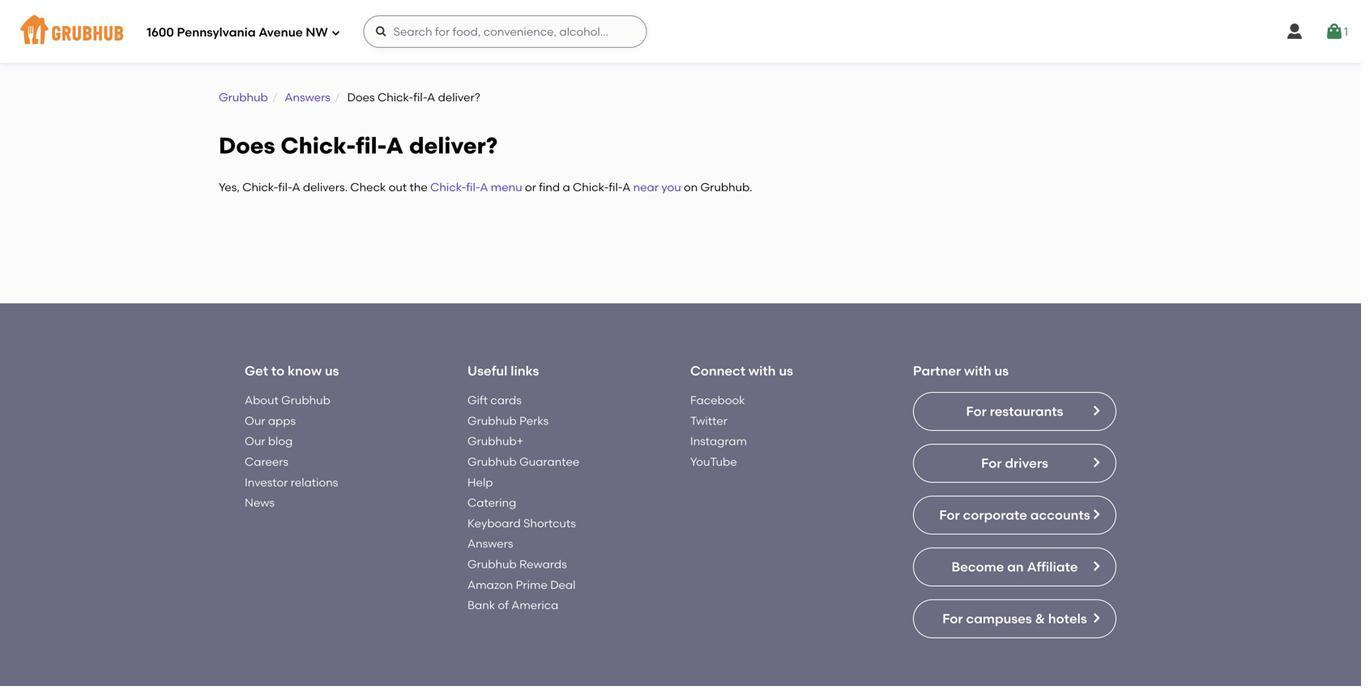 Task type: locate. For each thing, give the bounding box(es) containing it.
subway
[[701, 445, 752, 461]]

subscription pass image for subway
[[701, 466, 717, 479]]

1 horizontal spatial 20–35
[[935, 487, 964, 498]]

0 vertical spatial does
[[347, 90, 375, 104]]

svg image
[[375, 25, 388, 38]]

0 horizontal spatial min
[[263, 487, 281, 498]]

0 horizontal spatial subscription pass image
[[467, 466, 483, 479]]

20–35 min $0.49 delivery down breakfast
[[935, 487, 998, 513]]

deliver? up chick-fil-a menu link
[[409, 132, 498, 159]]

1 horizontal spatial svg image
[[1285, 22, 1305, 41]]

delivery down 'yardbird'
[[493, 501, 530, 513]]

does up 'yes,'
[[219, 132, 275, 159]]

check
[[350, 180, 386, 194]]

2 horizontal spatial min
[[966, 487, 984, 498]]

american for yardbird southern table & bar
[[490, 466, 536, 478]]

$0.49 inside 25–40 min $0.49 delivery
[[233, 501, 257, 513]]

1 vertical spatial you
[[395, 284, 426, 305]]

min down 'yardbird'
[[498, 487, 515, 498]]

delivery
[[259, 501, 296, 513], [493, 501, 530, 513], [962, 501, 998, 513]]

near
[[634, 180, 659, 194], [352, 284, 391, 305]]

20–35
[[467, 487, 495, 498], [935, 487, 964, 498]]

chick- up delivers.
[[281, 132, 356, 159]]

chick- right 'yes,'
[[243, 180, 278, 194]]

chick-
[[378, 90, 414, 104], [281, 132, 356, 159], [243, 180, 278, 194], [430, 180, 466, 194], [573, 180, 609, 194]]

does chick-fil-a deliver? up check
[[219, 132, 498, 159]]

min
[[263, 487, 281, 498], [498, 487, 515, 498], [966, 487, 984, 498]]

subscription pass image down the subway
[[701, 466, 717, 479]]

min inside 25–40 min $0.49 delivery
[[263, 487, 281, 498]]

2 horizontal spatial delivery
[[962, 501, 998, 513]]

1 star icon image from the left
[[1064, 486, 1077, 499]]

does chick-fil-a deliver? down svg image
[[347, 90, 480, 104]]

2 subscription pass image from the left
[[701, 466, 717, 479]]

pennsylvania
[[177, 25, 256, 40]]

american
[[490, 466, 536, 478], [724, 466, 770, 478]]

0 vertical spatial does chick-fil-a deliver?
[[347, 90, 480, 104]]

1 vertical spatial does
[[219, 132, 275, 159]]

grubhub.
[[701, 180, 753, 194]]

grill
[[313, 445, 339, 461]]

1 horizontal spatial near
[[634, 180, 659, 194]]

min down breakfast
[[966, 487, 984, 498]]

0 horizontal spatial near
[[352, 284, 391, 305]]

20–35 min $0.49 delivery
[[467, 487, 530, 513], [935, 487, 998, 513]]

table
[[586, 445, 621, 461]]

mexican down sol mexican grill
[[255, 466, 295, 478]]

1 vertical spatial near
[[352, 284, 391, 305]]

does
[[347, 90, 375, 104], [219, 132, 275, 159]]

20–35 down 'yardbird'
[[467, 487, 495, 498]]

0 vertical spatial mexican
[[255, 445, 309, 461]]

117
[[1074, 504, 1088, 518]]

1 horizontal spatial min
[[498, 487, 515, 498]]

delivery down 25–40
[[259, 501, 296, 513]]

25–40
[[233, 487, 261, 498]]

bar
[[637, 445, 660, 461]]

2 min from the left
[[498, 487, 515, 498]]

sol mexican grill link
[[233, 444, 426, 462]]

a
[[427, 90, 435, 104], [386, 132, 404, 159], [292, 180, 300, 194], [480, 180, 488, 194], [623, 180, 631, 194]]

you
[[662, 180, 681, 194], [395, 284, 426, 305]]

does chick-fil-a deliver?
[[347, 90, 480, 104], [219, 132, 498, 159]]

min right 25–40
[[263, 487, 281, 498]]

deliver?
[[438, 90, 480, 104], [409, 132, 498, 159]]

mexican
[[255, 445, 309, 461], [255, 466, 295, 478]]

grubhub
[[219, 90, 268, 104]]

0 vertical spatial you
[[662, 180, 681, 194]]

2 delivery from the left
[[493, 501, 530, 513]]

1 horizontal spatial 20–35 min $0.49 delivery
[[935, 487, 998, 513]]

$0.49 down breakfast
[[935, 501, 960, 513]]

subscription pass image
[[233, 466, 249, 479]]

svg image
[[1285, 22, 1305, 41], [1325, 22, 1345, 41], [331, 28, 341, 38]]

3 $0.49 from the left
[[935, 501, 960, 513]]

2 american from the left
[[724, 466, 770, 478]]

25–40 min $0.49 delivery
[[233, 487, 296, 513]]

a
[[563, 180, 570, 194]]

partner
[[913, 632, 961, 647]]

american down the subway
[[724, 466, 770, 478]]

1
[[1345, 25, 1349, 38]]

pop's
[[992, 445, 1027, 461]]

min for southern
[[498, 487, 515, 498]]

$0.49
[[233, 501, 257, 513], [467, 501, 491, 513], [935, 501, 960, 513]]

subscription pass image
[[467, 466, 483, 479], [701, 466, 717, 479]]

avenue
[[259, 25, 303, 40]]

min for mexican
[[263, 487, 281, 498]]

1 delivery from the left
[[259, 501, 296, 513]]

1 subscription pass image from the left
[[467, 466, 483, 479]]

0 horizontal spatial 20–35 min $0.49 delivery
[[467, 487, 530, 513]]

1 horizontal spatial delivery
[[493, 501, 530, 513]]

delivers.
[[303, 180, 348, 194]]

recommended near you
[[219, 284, 426, 305]]

3 delivery from the left
[[962, 501, 998, 513]]

1 min from the left
[[263, 487, 281, 498]]

chick-fil-a menu link
[[430, 180, 522, 194]]

fil-
[[414, 90, 427, 104], [356, 132, 386, 159], [278, 180, 292, 194], [466, 180, 480, 194], [609, 180, 623, 194]]

2 horizontal spatial $0.49
[[935, 501, 960, 513]]

Search for food, convenience, alcohol... search field
[[364, 15, 647, 48]]

$0.49 down 25–40
[[233, 501, 257, 513]]

does right answers
[[347, 90, 375, 104]]

1 american from the left
[[490, 466, 536, 478]]

2 star icon image from the left
[[1077, 486, 1090, 499]]

mexican right the sol
[[255, 445, 309, 461]]

deliver? down the search for food, convenience, alcohol... search field
[[438, 90, 480, 104]]

1 horizontal spatial does
[[347, 90, 375, 104]]

20–35 down breakfast
[[935, 487, 964, 498]]

delivery down breakfast
[[962, 501, 998, 513]]

0 horizontal spatial $0.49
[[233, 501, 257, 513]]

1 horizontal spatial american
[[724, 466, 770, 478]]

0 horizontal spatial 20–35
[[467, 487, 495, 498]]

chick- right a at the top of the page
[[573, 180, 609, 194]]

0 horizontal spatial delivery
[[259, 501, 296, 513]]

0 horizontal spatial american
[[490, 466, 536, 478]]

us
[[995, 632, 1009, 647]]

answers link
[[285, 90, 331, 104]]

1 horizontal spatial $0.49
[[467, 501, 491, 513]]

2 horizontal spatial svg image
[[1325, 22, 1345, 41]]

$0.49 down 'yardbird'
[[467, 501, 491, 513]]

svg image inside 1 button
[[1325, 22, 1345, 41]]

southern
[[525, 445, 583, 461]]

0 vertical spatial deliver?
[[438, 90, 480, 104]]

20–35 min $0.49 delivery down 'yardbird'
[[467, 487, 530, 513]]

yardbird
[[467, 445, 522, 461]]

1 $0.49 from the left
[[233, 501, 257, 513]]

recommended
[[219, 284, 348, 305]]

1 horizontal spatial subscription pass image
[[701, 466, 717, 479]]

chick- right the
[[430, 180, 466, 194]]

bub and pop's link
[[935, 444, 1129, 462]]

star icon image
[[1064, 486, 1077, 499], [1077, 486, 1090, 499], [1090, 486, 1103, 499], [1103, 486, 1116, 499]]

117 ratings
[[1074, 504, 1129, 518]]

0 horizontal spatial does
[[219, 132, 275, 159]]

delivery inside 25–40 min $0.49 delivery
[[259, 501, 296, 513]]

american for subway
[[724, 466, 770, 478]]

american down 'yardbird'
[[490, 466, 536, 478]]

subscription pass image down 'yardbird'
[[467, 466, 483, 479]]

partner with us
[[913, 632, 1009, 647]]

subscription pass image for yardbird southern table & bar
[[467, 466, 483, 479]]

2 $0.49 from the left
[[467, 501, 491, 513]]



Task type: describe. For each thing, give the bounding box(es) containing it.
1 20–35 min $0.49 delivery from the left
[[467, 487, 530, 513]]

1 20–35 from the left
[[467, 487, 495, 498]]

out
[[389, 180, 407, 194]]

or
[[525, 180, 536, 194]]

on
[[684, 180, 698, 194]]

&
[[624, 445, 634, 461]]

with
[[965, 632, 992, 647]]

bub and pop's breakfast
[[935, 445, 1027, 478]]

$0.49 for yardbird
[[467, 501, 491, 513]]

chick- down svg image
[[378, 90, 414, 104]]

sol
[[233, 445, 252, 461]]

1 vertical spatial deliver?
[[409, 132, 498, 159]]

ratings
[[1091, 504, 1129, 518]]

2 20–35 min $0.49 delivery from the left
[[935, 487, 998, 513]]

$0.49 for sol
[[233, 501, 257, 513]]

subway link
[[701, 444, 895, 462]]

1 vertical spatial mexican
[[255, 466, 295, 478]]

bub
[[935, 445, 961, 461]]

grubhub link
[[219, 90, 268, 104]]

yes, chick-fil-a delivers. check out the chick-fil-a menu or find a chick-fil-a near you on grubhub.
[[219, 180, 753, 194]]

near you link
[[634, 180, 681, 194]]

yardbird southern table & bar link
[[467, 444, 661, 462]]

3 min from the left
[[966, 487, 984, 498]]

1 vertical spatial does chick-fil-a deliver?
[[219, 132, 498, 159]]

nw
[[306, 25, 328, 40]]

0 horizontal spatial svg image
[[331, 28, 341, 38]]

find
[[539, 180, 560, 194]]

1600
[[147, 25, 174, 40]]

sol mexican grill
[[233, 445, 339, 461]]

3 star icon image from the left
[[1090, 486, 1103, 499]]

1 button
[[1325, 17, 1349, 46]]

breakfast
[[958, 466, 1003, 478]]

yes,
[[219, 180, 240, 194]]

0 horizontal spatial you
[[395, 284, 426, 305]]

answers
[[285, 90, 331, 104]]

menu
[[491, 180, 522, 194]]

1 horizontal spatial you
[[662, 180, 681, 194]]

0 vertical spatial near
[[634, 180, 659, 194]]

delivery for southern
[[493, 501, 530, 513]]

main navigation navigation
[[0, 0, 1362, 63]]

and
[[964, 445, 989, 461]]

2 20–35 from the left
[[935, 487, 964, 498]]

4 star icon image from the left
[[1103, 486, 1116, 499]]

yardbird southern table & bar
[[467, 445, 660, 461]]

the
[[410, 180, 428, 194]]

delivery for mexican
[[259, 501, 296, 513]]

1600 pennsylvania avenue nw
[[147, 25, 328, 40]]



Task type: vqa. For each thing, say whether or not it's contained in the screenshot.
20–35
yes



